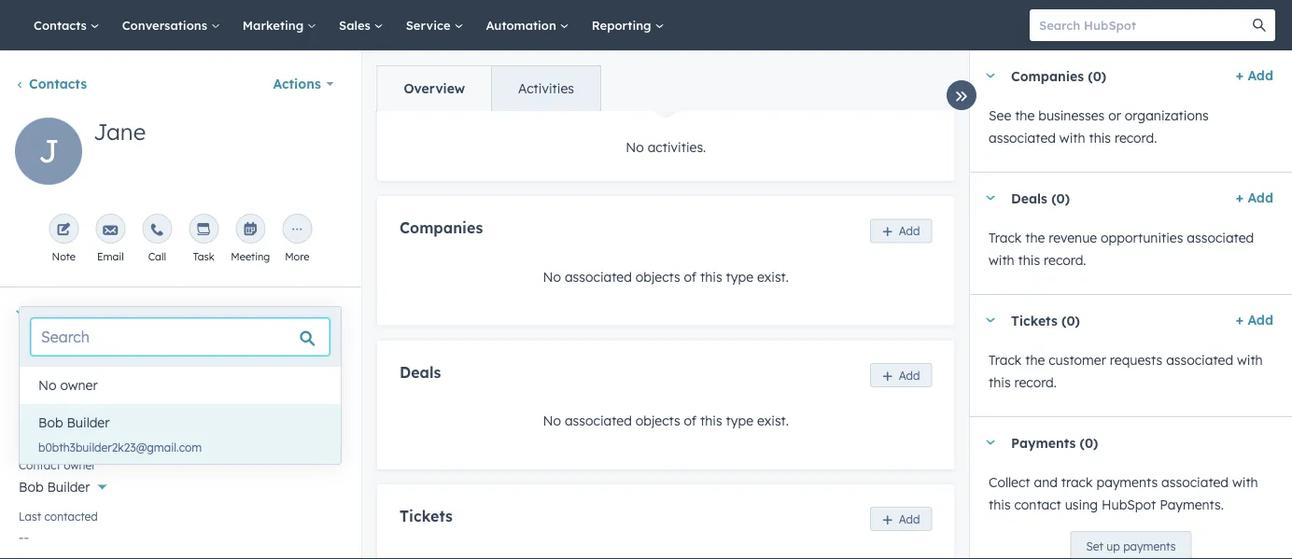 Task type: vqa. For each thing, say whether or not it's contained in the screenshot.
Is Known on the top of page
no



Task type: locate. For each thing, give the bounding box(es) containing it.
0 vertical spatial contacts
[[34, 17, 90, 33]]

0 vertical spatial deals
[[1011, 190, 1048, 206]]

3 add button from the top
[[870, 507, 932, 532]]

2 + from the top
[[1236, 190, 1244, 206]]

deals for deals (0)
[[1011, 190, 1048, 206]]

1 vertical spatial record.
[[1044, 252, 1087, 268]]

2 objects from the top
[[635, 413, 680, 429]]

email down the email image
[[97, 250, 124, 263]]

objects for deals
[[635, 413, 680, 429]]

(0) up 'businesses'
[[1088, 67, 1107, 84]]

bob for bob builder b0bth3builder2k23@gmail.com
[[38, 415, 63, 431]]

0 vertical spatial contacts link
[[22, 0, 111, 50]]

with inside track the revenue opportunities associated with this record.
[[989, 252, 1015, 268]]

1 type from the top
[[726, 268, 753, 285]]

builder up b0bth3builder2k23@gmail.com at the bottom left of the page
[[67, 415, 110, 431]]

0 vertical spatial + add
[[1236, 67, 1274, 84]]

1 exist. from the top
[[757, 268, 789, 285]]

0 vertical spatial add button
[[870, 219, 932, 243]]

caret image left about
[[15, 310, 26, 315]]

2 vertical spatial add button
[[870, 507, 932, 532]]

owner up bob builder
[[64, 458, 96, 472]]

tickets for tickets
[[399, 507, 452, 526]]

0 vertical spatial the
[[1015, 107, 1035, 124]]

caret image inside tickets (0) dropdown button
[[985, 318, 996, 323]]

b0bth3builder2k23@gmail.com
[[38, 440, 202, 454]]

contact inside collect and track payments associated with this contact using hubspot payments.
[[1015, 497, 1062, 513]]

the right see
[[1015, 107, 1035, 124]]

3 + from the top
[[1236, 312, 1244, 328]]

record. inside track the customer requests associated with this record.
[[1015, 374, 1057, 391]]

1 horizontal spatial companies
[[1011, 67, 1084, 84]]

bob builder button
[[19, 469, 342, 500]]

associated
[[989, 130, 1056, 146], [1187, 230, 1254, 246], [564, 268, 632, 285], [1166, 352, 1234, 368], [564, 413, 632, 429], [1162, 474, 1229, 491]]

bob down contact
[[19, 479, 43, 495]]

record. inside track the revenue opportunities associated with this record.
[[1044, 252, 1087, 268]]

contact
[[19, 458, 61, 472]]

payments (0)
[[1011, 434, 1099, 451]]

email
[[97, 250, 124, 263], [19, 362, 48, 376]]

the inside track the customer requests associated with this record.
[[1026, 352, 1045, 368]]

2 no associated objects of this type exist. from the top
[[543, 413, 789, 429]]

owner
[[60, 377, 98, 394], [64, 458, 96, 472]]

with inside collect and track payments associated with this contact using hubspot payments.
[[1233, 474, 1258, 491]]

1 track from the top
[[989, 230, 1022, 246]]

track down tickets (0)
[[989, 352, 1022, 368]]

deals (0)
[[1011, 190, 1070, 206]]

tickets for tickets (0)
[[1011, 312, 1058, 328]]

the inside track the revenue opportunities associated with this record.
[[1026, 230, 1045, 246]]

contacts
[[34, 17, 90, 33], [29, 76, 87, 92]]

1 vertical spatial of
[[684, 413, 696, 429]]

2 of from the top
[[684, 413, 696, 429]]

0 vertical spatial email
[[97, 250, 124, 263]]

1 vertical spatial exist.
[[757, 413, 789, 429]]

bob down no owner
[[38, 415, 63, 431]]

1 vertical spatial payments
[[1124, 539, 1176, 553]]

builder inside bob builder b0bth3builder2k23@gmail.com
[[67, 415, 110, 431]]

owner for contact owner
[[64, 458, 96, 472]]

type for companies
[[726, 268, 753, 285]]

1 add button from the top
[[870, 219, 932, 243]]

2 track from the top
[[989, 352, 1022, 368]]

activities.
[[647, 139, 706, 156]]

+ for see the businesses or organizations associated with this record.
[[1236, 67, 1244, 84]]

activities
[[518, 80, 574, 97]]

navigation
[[377, 65, 601, 112]]

track inside track the customer requests associated with this record.
[[989, 352, 1022, 368]]

1 vertical spatial tickets
[[399, 507, 452, 526]]

1 horizontal spatial contact
[[1015, 497, 1062, 513]]

record. down 'revenue'
[[1044, 252, 1087, 268]]

hubspot
[[1102, 497, 1156, 513]]

more image
[[290, 223, 305, 238]]

1 vertical spatial the
[[1026, 230, 1045, 246]]

1 + add button from the top
[[1236, 64, 1274, 87]]

record. down or
[[1115, 130, 1157, 146]]

(0) up track
[[1080, 434, 1099, 451]]

jane
[[93, 118, 146, 146]]

0 vertical spatial companies
[[1011, 67, 1084, 84]]

1 + from the top
[[1236, 67, 1244, 84]]

exist. for companies
[[757, 268, 789, 285]]

2 exist. from the top
[[757, 413, 789, 429]]

Search search field
[[31, 318, 330, 356]]

of
[[684, 268, 696, 285], [684, 413, 696, 429]]

caret image left tickets (0)
[[985, 318, 996, 323]]

tickets inside dropdown button
[[1011, 312, 1058, 328]]

+ add button for track the customer requests associated with this record.
[[1236, 309, 1274, 332]]

organizations
[[1125, 107, 1209, 124]]

opportunities
[[1101, 230, 1184, 246]]

(0)
[[1088, 67, 1107, 84], [1052, 190, 1070, 206], [1062, 312, 1080, 328], [1080, 434, 1099, 451]]

objects for companies
[[635, 268, 680, 285]]

track down deals (0) on the top of the page
[[989, 230, 1022, 246]]

add
[[1248, 67, 1274, 84], [1248, 190, 1274, 206], [899, 224, 920, 238], [1248, 312, 1274, 328], [899, 368, 920, 382], [899, 512, 920, 526]]

0 horizontal spatial tickets
[[399, 507, 452, 526]]

+ add button for see the businesses or organizations associated with this record.
[[1236, 64, 1274, 87]]

bob builder button
[[20, 404, 341, 442]]

builder
[[67, 415, 110, 431], [47, 479, 90, 495]]

number
[[55, 413, 95, 427]]

deals inside dropdown button
[[1011, 190, 1048, 206]]

0 vertical spatial owner
[[60, 377, 98, 394]]

1 vertical spatial track
[[989, 352, 1022, 368]]

deals for deals
[[399, 363, 441, 381]]

contact down call
[[112, 305, 161, 321]]

+ for track the revenue opportunities associated with this record.
[[1236, 190, 1244, 206]]

contact
[[112, 305, 161, 321], [1015, 497, 1062, 513]]

+ add for see the businesses or organizations associated with this record.
[[1236, 67, 1274, 84]]

3 + add from the top
[[1236, 312, 1274, 328]]

companies
[[1011, 67, 1084, 84], [399, 219, 483, 237]]

call image
[[150, 223, 165, 238]]

sales link
[[328, 0, 395, 50]]

contact down the and
[[1015, 497, 1062, 513]]

search image
[[1253, 19, 1266, 32]]

payments up hubspot
[[1097, 474, 1158, 491]]

+ add
[[1236, 67, 1274, 84], [1236, 190, 1274, 206], [1236, 312, 1274, 328]]

(0) up customer
[[1062, 312, 1080, 328]]

this inside collect and track payments associated with this contact using hubspot payments.
[[989, 497, 1011, 513]]

service link
[[395, 0, 475, 50]]

1 vertical spatial deals
[[399, 363, 441, 381]]

overview
[[404, 80, 465, 97]]

overview link
[[378, 66, 491, 111]]

requests
[[1110, 352, 1163, 368]]

track inside track the revenue opportunities associated with this record.
[[989, 230, 1022, 246]]

0 vertical spatial + add button
[[1236, 64, 1274, 87]]

1 of from the top
[[684, 268, 696, 285]]

caret image left deals (0) on the top of the page
[[985, 196, 996, 200]]

with
[[1060, 130, 1086, 146], [989, 252, 1015, 268], [1237, 352, 1263, 368], [1233, 474, 1258, 491]]

0 vertical spatial contact
[[112, 305, 161, 321]]

caret image inside companies (0) dropdown button
[[985, 73, 996, 78]]

1 vertical spatial companies
[[399, 219, 483, 237]]

builder down contact owner on the left of the page
[[47, 479, 90, 495]]

companies inside dropdown button
[[1011, 67, 1084, 84]]

about this contact
[[41, 305, 161, 321]]

email up no owner
[[19, 362, 48, 376]]

the
[[1015, 107, 1035, 124], [1026, 230, 1045, 246], [1026, 352, 1045, 368]]

1 vertical spatial objects
[[635, 413, 680, 429]]

track
[[989, 230, 1022, 246], [989, 352, 1022, 368]]

+ add button for track the revenue opportunities associated with this record.
[[1236, 187, 1274, 209]]

this
[[1089, 130, 1111, 146], [1018, 252, 1040, 268], [700, 268, 722, 285], [84, 305, 108, 321], [989, 374, 1011, 391], [700, 413, 722, 429], [989, 497, 1011, 513]]

builder inside popup button
[[47, 479, 90, 495]]

owner for no owner
[[60, 377, 98, 394]]

add button
[[870, 219, 932, 243], [870, 363, 932, 387], [870, 507, 932, 532]]

contacts link
[[22, 0, 111, 50], [15, 76, 87, 92]]

no activities.
[[625, 139, 706, 156]]

with for collect and track payments associated with this contact using hubspot payments.
[[1233, 474, 1258, 491]]

2 add button from the top
[[870, 363, 932, 387]]

record.
[[1115, 130, 1157, 146], [1044, 252, 1087, 268], [1015, 374, 1057, 391]]

0 horizontal spatial contact
[[112, 305, 161, 321]]

caret image for about this contact
[[15, 310, 26, 315]]

bob inside popup button
[[19, 479, 43, 495]]

exist.
[[757, 268, 789, 285], [757, 413, 789, 429]]

the inside see the businesses or organizations associated with this record.
[[1015, 107, 1035, 124]]

contact inside dropdown button
[[112, 305, 161, 321]]

with for track the revenue opportunities associated with this record.
[[989, 252, 1015, 268]]

0 vertical spatial record.
[[1115, 130, 1157, 146]]

the for revenue
[[1026, 230, 1045, 246]]

see the businesses or organizations associated with this record.
[[989, 107, 1209, 146]]

with for track the customer requests associated with this record.
[[1237, 352, 1263, 368]]

1 vertical spatial bob
[[19, 479, 43, 495]]

0 vertical spatial bob
[[38, 415, 63, 431]]

payments right up
[[1124, 539, 1176, 553]]

3 + add button from the top
[[1236, 309, 1274, 332]]

+ add for track the revenue opportunities associated with this record.
[[1236, 190, 1274, 206]]

up
[[1107, 539, 1120, 553]]

caret image inside 'deals (0)' dropdown button
[[985, 196, 996, 200]]

0 vertical spatial no associated objects of this type exist.
[[543, 268, 789, 285]]

(0) for companies (0)
[[1088, 67, 1107, 84]]

0 vertical spatial of
[[684, 268, 696, 285]]

1 no associated objects of this type exist. from the top
[[543, 268, 789, 285]]

1 objects from the top
[[635, 268, 680, 285]]

1 horizontal spatial deals
[[1011, 190, 1048, 206]]

type
[[726, 268, 753, 285], [726, 413, 753, 429]]

navigation containing overview
[[377, 65, 601, 112]]

list box
[[20, 367, 341, 464]]

bob
[[38, 415, 63, 431], [19, 479, 43, 495]]

0 vertical spatial tickets
[[1011, 312, 1058, 328]]

revenue
[[1049, 230, 1097, 246]]

search button
[[1244, 9, 1276, 41]]

(0) up 'revenue'
[[1052, 190, 1070, 206]]

2 vertical spatial + add button
[[1236, 309, 1274, 332]]

no
[[625, 139, 644, 156], [543, 268, 561, 285], [38, 377, 57, 394], [543, 413, 561, 429]]

2 vertical spatial +
[[1236, 312, 1244, 328]]

0 vertical spatial track
[[989, 230, 1022, 246]]

caret image
[[985, 73, 996, 78], [985, 196, 996, 200], [15, 310, 26, 315], [985, 318, 996, 323], [985, 440, 996, 445]]

reporting
[[592, 17, 655, 33]]

2 vertical spatial the
[[1026, 352, 1045, 368]]

caret image up collect
[[985, 440, 996, 445]]

1 vertical spatial add button
[[870, 363, 932, 387]]

deals (0) button
[[970, 173, 1229, 223]]

0 vertical spatial objects
[[635, 268, 680, 285]]

record. for tickets (0)
[[1015, 374, 1057, 391]]

1 vertical spatial + add button
[[1236, 187, 1274, 209]]

conversations
[[122, 17, 211, 33]]

caret image inside payments (0) dropdown button
[[985, 440, 996, 445]]

1 vertical spatial email
[[19, 362, 48, 376]]

2 + add from the top
[[1236, 190, 1274, 206]]

no activities. alert
[[399, 33, 932, 159]]

0 horizontal spatial companies
[[399, 219, 483, 237]]

1 + add from the top
[[1236, 67, 1274, 84]]

with inside track the customer requests associated with this record.
[[1237, 352, 1263, 368]]

1 vertical spatial contact
[[1015, 497, 1062, 513]]

0 vertical spatial payments
[[1097, 474, 1158, 491]]

0 horizontal spatial email
[[19, 362, 48, 376]]

phone number
[[19, 413, 95, 427]]

the left 'revenue'
[[1026, 230, 1045, 246]]

tickets
[[1011, 312, 1058, 328], [399, 507, 452, 526]]

deals
[[1011, 190, 1048, 206], [399, 363, 441, 381]]

+ add for track the customer requests associated with this record.
[[1236, 312, 1274, 328]]

1 vertical spatial builder
[[47, 479, 90, 495]]

0 horizontal spatial deals
[[399, 363, 441, 381]]

caret image inside about this contact dropdown button
[[15, 310, 26, 315]]

0 vertical spatial exist.
[[757, 268, 789, 285]]

actions button
[[261, 65, 346, 103]]

2 vertical spatial + add
[[1236, 312, 1274, 328]]

bob inside bob builder b0bth3builder2k23@gmail.com
[[38, 415, 63, 431]]

0 vertical spatial +
[[1236, 67, 1244, 84]]

0 vertical spatial type
[[726, 268, 753, 285]]

no associated objects of this type exist.
[[543, 268, 789, 285], [543, 413, 789, 429]]

2 vertical spatial record.
[[1015, 374, 1057, 391]]

the down tickets (0)
[[1026, 352, 1045, 368]]

caret image up see
[[985, 73, 996, 78]]

2 + add button from the top
[[1236, 187, 1274, 209]]

+ add button
[[1236, 64, 1274, 87], [1236, 187, 1274, 209], [1236, 309, 1274, 332]]

1 vertical spatial owner
[[64, 458, 96, 472]]

customer
[[1049, 352, 1107, 368]]

owner inside button
[[60, 377, 98, 394]]

builder for bob builder
[[47, 479, 90, 495]]

1 vertical spatial + add
[[1236, 190, 1274, 206]]

1 vertical spatial no associated objects of this type exist.
[[543, 413, 789, 429]]

1 horizontal spatial email
[[97, 250, 124, 263]]

owner up number
[[60, 377, 98, 394]]

1 vertical spatial +
[[1236, 190, 1244, 206]]

2 type from the top
[[726, 413, 753, 429]]

1 horizontal spatial tickets
[[1011, 312, 1058, 328]]

1 vertical spatial type
[[726, 413, 753, 429]]

record. down customer
[[1015, 374, 1057, 391]]

0 vertical spatial builder
[[67, 415, 110, 431]]

+
[[1236, 67, 1244, 84], [1236, 190, 1244, 206], [1236, 312, 1244, 328]]



Task type: describe. For each thing, give the bounding box(es) containing it.
contact owner
[[19, 458, 96, 472]]

businesses
[[1039, 107, 1105, 124]]

no inside no activities. alert
[[625, 139, 644, 156]]

more
[[285, 250, 309, 263]]

record. for deals (0)
[[1044, 252, 1087, 268]]

contacted
[[44, 509, 98, 523]]

caret image for deals (0)
[[985, 196, 996, 200]]

note
[[52, 250, 76, 263]]

track for track the revenue opportunities associated with this record.
[[989, 230, 1022, 246]]

(0) for deals (0)
[[1052, 190, 1070, 206]]

the for businesses
[[1015, 107, 1035, 124]]

actions
[[273, 76, 321, 92]]

caret image for tickets (0)
[[985, 318, 996, 323]]

and
[[1034, 474, 1058, 491]]

task
[[193, 250, 215, 263]]

payments
[[1011, 434, 1076, 451]]

+ for track the customer requests associated with this record.
[[1236, 312, 1244, 328]]

payments.
[[1160, 497, 1224, 513]]

track the customer requests associated with this record.
[[989, 352, 1263, 391]]

exist. for deals
[[757, 413, 789, 429]]

associated inside collect and track payments associated with this contact using hubspot payments.
[[1162, 474, 1229, 491]]

marketing
[[243, 17, 307, 33]]

sales
[[339, 17, 374, 33]]

caret image for payments (0)
[[985, 440, 996, 445]]

this inside track the revenue opportunities associated with this record.
[[1018, 252, 1040, 268]]

companies (0) button
[[970, 50, 1229, 101]]

companies for companies
[[399, 219, 483, 237]]

last contacted
[[19, 509, 98, 523]]

service
[[406, 17, 454, 33]]

1 vertical spatial contacts link
[[15, 76, 87, 92]]

of for deals
[[684, 413, 696, 429]]

automation
[[486, 17, 560, 33]]

of for companies
[[684, 268, 696, 285]]

tickets (0) button
[[970, 295, 1229, 346]]

phone
[[19, 413, 52, 427]]

no associated objects of this type exist. for companies
[[543, 268, 789, 285]]

meeting
[[231, 250, 270, 263]]

(0) for payments (0)
[[1080, 434, 1099, 451]]

bob builder b0bth3builder2k23@gmail.com
[[38, 415, 202, 454]]

bob builder
[[19, 479, 90, 495]]

track the revenue opportunities associated with this record.
[[989, 230, 1254, 268]]

activities link
[[491, 66, 600, 111]]

Last contacted text field
[[19, 520, 342, 550]]

last
[[19, 509, 41, 523]]

conversations link
[[111, 0, 231, 50]]

(0) for tickets (0)
[[1062, 312, 1080, 328]]

no associated objects of this type exist. for deals
[[543, 413, 789, 429]]

the for customer
[[1026, 352, 1045, 368]]

reporting link
[[581, 0, 676, 50]]

set
[[1086, 539, 1104, 553]]

payments (0) button
[[970, 417, 1266, 468]]

associated inside track the revenue opportunities associated with this record.
[[1187, 230, 1254, 246]]

type for deals
[[726, 413, 753, 429]]

about this contact button
[[0, 288, 342, 338]]

no inside no owner button
[[38, 377, 57, 394]]

this inside track the customer requests associated with this record.
[[989, 374, 1011, 391]]

see
[[989, 107, 1012, 124]]

collect
[[989, 474, 1031, 491]]

add button for deals
[[870, 363, 932, 387]]

1 vertical spatial contacts
[[29, 76, 87, 92]]

track
[[1062, 474, 1093, 491]]

no owner
[[38, 377, 98, 394]]

collect and track payments associated with this contact using hubspot payments.
[[989, 474, 1258, 513]]

marketing link
[[231, 0, 328, 50]]

caret image for companies (0)
[[985, 73, 996, 78]]

bob for bob builder
[[19, 479, 43, 495]]

Search HubSpot search field
[[1030, 9, 1259, 41]]

Phone number text field
[[19, 410, 342, 447]]

associated inside see the businesses or organizations associated with this record.
[[989, 130, 1056, 146]]

this inside dropdown button
[[84, 305, 108, 321]]

about
[[41, 305, 80, 321]]

note image
[[56, 223, 71, 238]]

builder for bob builder b0bth3builder2k23@gmail.com
[[67, 415, 110, 431]]

track for track the customer requests associated with this record.
[[989, 352, 1022, 368]]

payments inside collect and track payments associated with this contact using hubspot payments.
[[1097, 474, 1158, 491]]

add button for tickets
[[870, 507, 932, 532]]

using
[[1065, 497, 1098, 513]]

list box containing no owner
[[20, 367, 341, 464]]

task image
[[196, 223, 211, 238]]

set up payments link
[[1071, 531, 1192, 559]]

with inside see the businesses or organizations associated with this record.
[[1060, 130, 1086, 146]]

this inside see the businesses or organizations associated with this record.
[[1089, 130, 1111, 146]]

email image
[[103, 223, 118, 238]]

tickets (0)
[[1011, 312, 1080, 328]]

or
[[1109, 107, 1121, 124]]

call
[[148, 250, 166, 263]]

automation link
[[475, 0, 581, 50]]

add button for companies
[[870, 219, 932, 243]]

companies (0)
[[1011, 67, 1107, 84]]

no owner button
[[20, 367, 341, 404]]

companies for companies (0)
[[1011, 67, 1084, 84]]

record. inside see the businesses or organizations associated with this record.
[[1115, 130, 1157, 146]]

meeting image
[[243, 223, 258, 238]]

associated inside track the customer requests associated with this record.
[[1166, 352, 1234, 368]]

set up payments
[[1086, 539, 1176, 553]]



